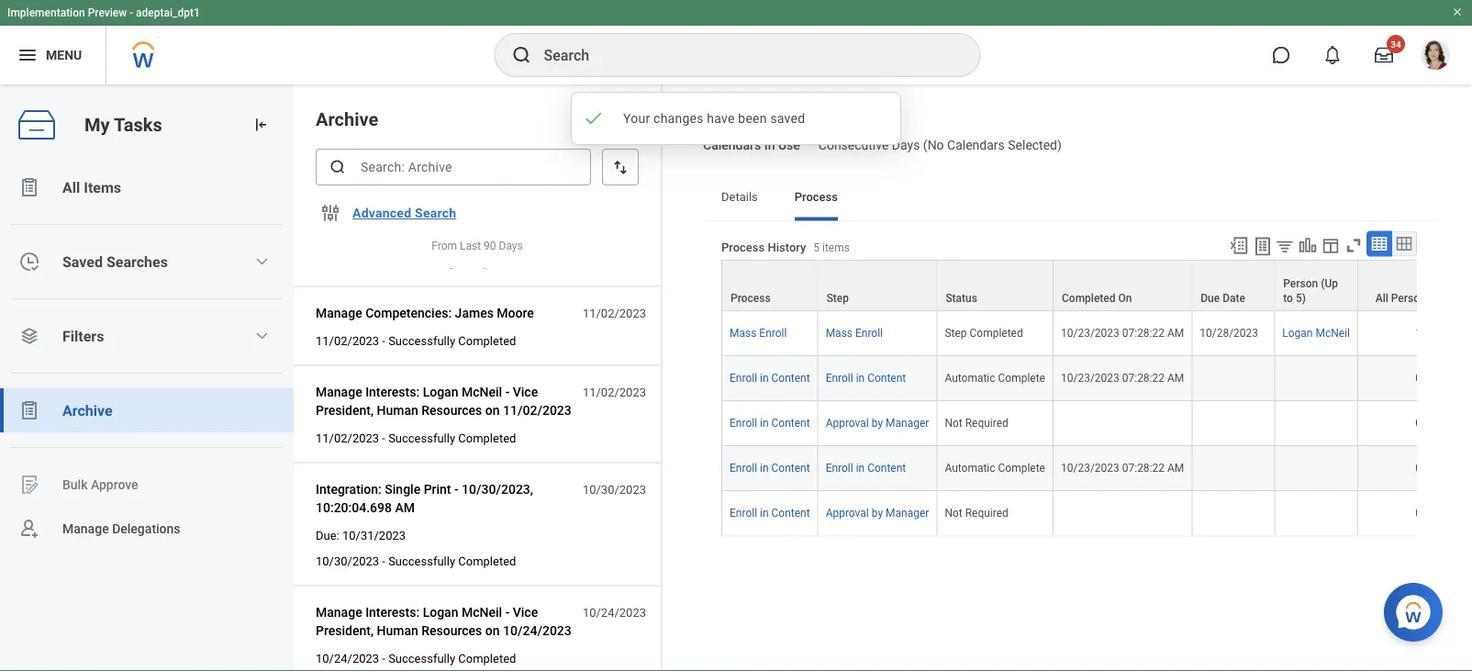 Task type: vqa. For each thing, say whether or not it's contained in the screenshot.


Task type: describe. For each thing, give the bounding box(es) containing it.
menu
[[46, 47, 82, 63]]

5 row from the top
[[722, 446, 1473, 491]]

mcneil inside row
[[1316, 327, 1351, 340]]

persons
[[1392, 292, 1432, 305]]

tasks
[[114, 114, 162, 136]]

not required for sixth row
[[945, 507, 1009, 520]]

manage for manage competencies: james moore
[[316, 305, 362, 321]]

person (up to 5)
[[1284, 277, 1339, 305]]

not required for 3rd row from the bottom
[[945, 417, 1009, 430]]

completed down the 90
[[458, 255, 516, 269]]

manage for manage interests: logan mcneil - vice president, human resources on 11/02/2023
[[316, 384, 362, 400]]

james
[[455, 305, 494, 321]]

process inside popup button
[[731, 292, 771, 305]]

person (up to 5) button
[[1276, 261, 1358, 310]]

menu banner
[[0, 0, 1473, 84]]

days inside item list element
[[499, 240, 523, 253]]

by for sixth row
[[872, 507, 883, 520]]

1 calendars from the left
[[703, 138, 761, 153]]

10/24/2023 for 10/24/2023
[[583, 606, 646, 619]]

status button
[[938, 261, 1053, 310]]

logan mcneil link
[[1283, 327, 1351, 340]]

enroll in content for 5th row
[[730, 462, 810, 475]]

table image
[[1371, 235, 1389, 253]]

implementation
[[7, 6, 85, 19]]

completed down james
[[458, 334, 516, 348]]

export to worksheets image
[[1252, 236, 1275, 258]]

manage competencies: james moore button
[[316, 302, 542, 324]]

2 mass enroll from the left
[[826, 327, 883, 340]]

bulk approve link
[[0, 463, 294, 507]]

manage interests: logan mcneil - vice president, human resources on 10/24/2023 button
[[316, 602, 573, 642]]

expand/collapse chart image
[[1298, 236, 1319, 256]]

export to excel image
[[1230, 236, 1250, 256]]

menu button
[[0, 26, 106, 84]]

2 mass enroll link from the left
[[826, 327, 883, 340]]

calendars in use
[[703, 138, 801, 153]]

have
[[707, 111, 735, 126]]

required for sixth row 'approval by manager' link
[[966, 507, 1009, 520]]

07:28:22 for the all persons image associated with third row
[[1123, 372, 1165, 385]]

- inside the manage interests: logan mcneil - vice president, human resources on 10/24/2023
[[506, 605, 510, 620]]

1 successfully from the top
[[389, 255, 456, 269]]

10:20:04.698
[[316, 500, 392, 515]]

date inside popup button
[[1223, 292, 1246, 305]]

all items
[[62, 179, 121, 196]]

been
[[739, 111, 767, 126]]

configure image
[[320, 202, 342, 224]]

perspective image
[[18, 325, 40, 347]]

10/30/2023 for 10/30/2023 - successfully completed
[[316, 554, 379, 568]]

not for sixth row 'approval by manager' link
[[945, 507, 963, 520]]

34
[[1391, 39, 1402, 50]]

search image
[[329, 158, 347, 176]]

5)
[[1296, 292, 1307, 305]]

all items button
[[0, 165, 294, 209]]

10/30/2023 - successfully completed
[[316, 554, 516, 568]]

11/02/2023 - successfully completed for competencies:
[[316, 334, 516, 348]]

0 horizontal spatial due date
[[703, 102, 756, 118]]

inbox large image
[[1376, 46, 1394, 64]]

1 mass enroll link from the left
[[730, 327, 787, 340]]

enroll in content for 3rd row from the bottom
[[730, 417, 810, 430]]

due date button
[[1193, 261, 1275, 310]]

competencies:
[[366, 305, 452, 321]]

10/24/2023 - successfully completed
[[316, 652, 516, 665]]

details
[[722, 191, 758, 204]]

calendars in use element
[[819, 127, 1062, 154]]

approval by manager link for sixth row
[[826, 507, 930, 520]]

selected)
[[1008, 138, 1062, 153]]

items inside the process history 5 items
[[823, 242, 850, 255]]

single
[[385, 482, 421, 497]]

from
[[432, 240, 457, 253]]

1 mass from the left
[[730, 327, 757, 340]]

manage interests: logan mcneil - vice president, human resources on 11/02/2023 button
[[316, 381, 573, 422]]

on for 10/24/2023
[[486, 623, 500, 638]]

adeptai_dpt1
[[136, 6, 200, 19]]

(no
[[924, 138, 945, 153]]

34 button
[[1365, 35, 1406, 75]]

step for step
[[827, 292, 849, 305]]

enroll in content for sixth row
[[730, 507, 810, 520]]

manage interests: logan mcneil - vice president, human resources on 10/24/2023
[[316, 605, 572, 638]]

all persons image for sixth row
[[1366, 506, 1433, 521]]

6 row from the top
[[722, 491, 1473, 536]]

archive button
[[0, 388, 294, 432]]

logan for 10/24/2023
[[423, 605, 459, 620]]

human for manage interests: logan mcneil - vice president, human resources on 11/02/2023
[[377, 403, 418, 418]]

your
[[623, 111, 650, 126]]

manage delegations
[[62, 521, 181, 536]]

my tasks
[[84, 114, 162, 136]]

07:28:22 for the all persons image related to row containing mass enroll
[[1123, 327, 1165, 340]]

step completed
[[945, 327, 1024, 340]]

chevron down image
[[255, 254, 269, 269]]

archive inside button
[[62, 402, 113, 419]]

completed on button
[[1054, 261, 1192, 310]]

step button
[[819, 261, 937, 310]]

- inside menu banner
[[130, 6, 133, 19]]

(up
[[1322, 277, 1339, 290]]

07:28:22 for the all persons image related to 5th row
[[1123, 462, 1165, 475]]

90
[[484, 240, 496, 253]]

to
[[1284, 292, 1294, 305]]

- inside the integration: single print - 10/30/2023, 10:20:04.698 am
[[455, 482, 459, 497]]

all persons image for row containing mass enroll
[[1366, 326, 1433, 341]]

completed down manage interests: logan mcneil - vice president, human resources on 10/24/2023 button
[[458, 652, 516, 665]]

consecutive days (no calendars selected)
[[819, 138, 1062, 153]]

transformation import image
[[252, 116, 270, 134]]

filters
[[62, 327, 104, 345]]

your changes have been saved
[[623, 111, 806, 126]]

2 calendars from the left
[[948, 138, 1005, 153]]

preview
[[88, 6, 127, 19]]

implementation preview -   adeptai_dpt1
[[7, 6, 200, 19]]

completed on
[[1062, 292, 1133, 305]]

interests: for manage interests: logan mcneil - vice president, human resources on 11/02/2023
[[366, 384, 420, 400]]

filters button
[[0, 314, 294, 358]]

complete for third row
[[999, 372, 1046, 385]]

items
[[84, 179, 121, 196]]

searches
[[106, 253, 168, 270]]

consecutive
[[819, 138, 889, 153]]

advanced search
[[353, 205, 457, 221]]

my
[[84, 114, 110, 136]]

person
[[1284, 277, 1319, 290]]

required for 'approval by manager' link related to 3rd row from the bottom
[[966, 417, 1009, 430]]

10/31/2023
[[342, 529, 406, 542]]

select to filter grid data image
[[1275, 237, 1296, 256]]

17
[[604, 114, 614, 125]]

successfully for manage interests: logan mcneil - vice president, human resources on 11/02/2023
[[389, 431, 456, 445]]

row containing person (up to 5)
[[722, 260, 1473, 311]]

successfully for manage competencies: james moore
[[389, 334, 456, 348]]

close environment banner image
[[1453, 6, 1464, 17]]

due: 10/31/2023
[[316, 529, 406, 542]]

advanced search button
[[345, 195, 464, 231]]

2 mass from the left
[[826, 327, 853, 340]]

sort image
[[612, 158, 630, 176]]

expand table image
[[1396, 235, 1414, 253]]

10/24/2023 inside the manage interests: logan mcneil - vice president, human resources on 10/24/2023
[[503, 623, 572, 638]]

clock check image
[[18, 251, 40, 273]]

saved searches
[[62, 253, 168, 270]]

item list element
[[294, 84, 663, 671]]

10/30/2023,
[[462, 482, 533, 497]]

my tasks element
[[0, 84, 294, 671]]

due date inside popup button
[[1201, 292, 1246, 305]]



Task type: locate. For each thing, give the bounding box(es) containing it.
0 vertical spatial vice
[[513, 384, 538, 400]]

10/24/2023 for 10/24/2023 - successfully completed
[[316, 652, 379, 665]]

1 vertical spatial on
[[486, 623, 500, 638]]

on inside the manage interests: logan mcneil - vice president, human resources on 10/24/2023
[[486, 623, 500, 638]]

1 on from the top
[[486, 403, 500, 418]]

1 vertical spatial president,
[[316, 623, 374, 638]]

manage competencies: james moore
[[316, 305, 534, 321]]

1 approval from the top
[[826, 417, 869, 430]]

1 approval by manager from the top
[[826, 417, 930, 430]]

logan
[[1283, 327, 1314, 340], [423, 384, 459, 400], [423, 605, 459, 620]]

10/23/2023 07:28:22 am for the all persons image related to row containing mass enroll
[[1061, 327, 1185, 340]]

07:28:22
[[1123, 327, 1165, 340], [1123, 372, 1165, 385], [1123, 462, 1165, 475]]

clipboard image
[[18, 176, 40, 198]]

10/30/2023
[[583, 483, 646, 496], [316, 554, 379, 568]]

user plus image
[[18, 518, 40, 540]]

2 vertical spatial 10/23/2023
[[1061, 462, 1120, 475]]

vice for 10/24/2023
[[513, 605, 538, 620]]

11/02/2023 - successfully completed for interests:
[[316, 431, 516, 445]]

1 manager from the top
[[886, 417, 930, 430]]

human for manage interests: logan mcneil - vice president, human resources on 10/24/2023
[[377, 623, 418, 638]]

2 not from the top
[[945, 507, 963, 520]]

Search Workday  search field
[[544, 35, 943, 75]]

integration: single print - 10/30/2023, 10:20:04.698 am
[[316, 482, 533, 515]]

10/23/2023 07:28:22 am for the all persons image associated with third row
[[1061, 372, 1185, 385]]

click to view/edit grid preferences image
[[1321, 236, 1342, 256]]

11/02/2023 - successfully completed down "from"
[[316, 255, 516, 269]]

11/02/2023 - successfully completed down manage interests: logan mcneil - vice president, human resources on 11/02/2023
[[316, 431, 516, 445]]

0 vertical spatial not
[[945, 417, 963, 430]]

logan mcneil
[[1283, 327, 1351, 340]]

2 10/23/2023 from the top
[[1061, 372, 1120, 385]]

1 horizontal spatial 10/24/2023
[[503, 623, 572, 638]]

archive right clipboard image
[[62, 402, 113, 419]]

items right 17
[[616, 114, 639, 125]]

0 vertical spatial 10/30/2023
[[583, 483, 646, 496]]

5
[[814, 242, 820, 255]]

content for 3rd row from the bottom
[[772, 417, 810, 430]]

2 approval by manager from the top
[[826, 507, 930, 520]]

due up 10/28/2023 on the right
[[1201, 292, 1221, 305]]

approve
[[91, 477, 138, 492]]

by for 3rd row from the bottom
[[872, 417, 883, 430]]

17 items
[[604, 114, 639, 125]]

due date element
[[819, 91, 887, 119]]

from last 90 days
[[432, 240, 523, 253]]

3 07:28:22 from the top
[[1123, 462, 1165, 475]]

list
[[0, 165, 294, 551]]

successfully down manage competencies: james moore
[[389, 334, 456, 348]]

search
[[415, 205, 457, 221]]

0 horizontal spatial all
[[62, 179, 80, 196]]

1 horizontal spatial date
[[1223, 292, 1246, 305]]

1 10/23/2023 from the top
[[1061, 327, 1120, 340]]

successfully down manage interests: logan mcneil - vice president, human resources on 11/02/2023
[[389, 431, 456, 445]]

mass down step popup button at the top of the page
[[826, 327, 853, 340]]

1 automatic from the top
[[945, 372, 996, 385]]

president, inside manage interests: logan mcneil - vice president, human resources on 11/02/2023
[[316, 403, 374, 418]]

all for all items
[[62, 179, 80, 196]]

step for step completed
[[945, 327, 967, 340]]

due inside popup button
[[1201, 292, 1221, 305]]

approval by manager link for 3rd row from the bottom
[[826, 417, 930, 430]]

row containing mass enroll
[[722, 311, 1473, 356]]

1 horizontal spatial step
[[945, 327, 967, 340]]

0 vertical spatial 10/24/2023
[[583, 606, 646, 619]]

1 vertical spatial manager
[[886, 507, 930, 520]]

0 vertical spatial automatic
[[945, 372, 996, 385]]

automatic complete for third row
[[945, 372, 1046, 385]]

1 resources from the top
[[422, 403, 482, 418]]

on up 10/24/2023 - successfully completed
[[486, 623, 500, 638]]

2 vertical spatial 10/23/2023 07:28:22 am
[[1061, 462, 1185, 475]]

2 all persons image from the top
[[1366, 371, 1433, 386]]

enroll in content link
[[730, 372, 810, 385], [826, 372, 907, 385], [730, 417, 810, 430], [730, 462, 810, 475], [826, 462, 907, 475], [730, 507, 810, 520]]

0 vertical spatial by
[[872, 417, 883, 430]]

1 vertical spatial date
[[1223, 292, 1246, 305]]

process history 5 items
[[722, 241, 850, 255]]

approval by manager for 'approval by manager' link related to 3rd row from the bottom
[[826, 417, 930, 430]]

2 human from the top
[[377, 623, 418, 638]]

not
[[945, 417, 963, 430], [945, 507, 963, 520]]

1 vertical spatial process
[[722, 241, 765, 255]]

0 vertical spatial manager
[[886, 417, 930, 430]]

successfully down "from"
[[389, 255, 456, 269]]

1 human from the top
[[377, 403, 418, 418]]

human inside the manage interests: logan mcneil - vice president, human resources on 10/24/2023
[[377, 623, 418, 638]]

history
[[768, 241, 807, 255]]

mass enroll link
[[730, 327, 787, 340], [826, 327, 883, 340]]

2 automatic complete from the top
[[945, 462, 1046, 475]]

resources inside the manage interests: logan mcneil - vice president, human resources on 10/24/2023
[[422, 623, 482, 638]]

0 vertical spatial items
[[616, 114, 639, 125]]

0 horizontal spatial mass enroll link
[[730, 327, 787, 340]]

clipboard image
[[18, 399, 40, 421]]

required
[[966, 417, 1009, 430], [966, 507, 1009, 520]]

successfully down 10/31/2023
[[389, 554, 456, 568]]

row
[[722, 260, 1473, 311], [722, 311, 1473, 356], [722, 356, 1473, 401], [722, 401, 1473, 446], [722, 446, 1473, 491], [722, 491, 1473, 536]]

5 all persons image from the top
[[1366, 506, 1433, 521]]

11/02/2023
[[316, 255, 379, 269], [583, 306, 646, 320], [316, 334, 379, 348], [583, 385, 646, 399], [503, 403, 572, 418], [316, 431, 379, 445]]

1 horizontal spatial 10/30/2023
[[583, 483, 646, 496]]

manage inside manage interests: logan mcneil - vice president, human resources on 11/02/2023
[[316, 384, 362, 400]]

1 vertical spatial 07:28:22
[[1123, 372, 1165, 385]]

1 vertical spatial not required
[[945, 507, 1009, 520]]

interests: inside the manage interests: logan mcneil - vice president, human resources on 10/24/2023
[[366, 605, 420, 620]]

human inside manage interests: logan mcneil - vice president, human resources on 11/02/2023
[[377, 403, 418, 418]]

step right the process popup button
[[827, 292, 849, 305]]

due date up 10/28/2023 on the right
[[1201, 292, 1246, 305]]

1 vertical spatial items
[[823, 242, 850, 255]]

3 row from the top
[[722, 356, 1473, 401]]

logan inside row
[[1283, 327, 1314, 340]]

Search: Archive text field
[[316, 149, 591, 185]]

2 vertical spatial 10/24/2023
[[316, 652, 379, 665]]

complete
[[999, 372, 1046, 385], [999, 462, 1046, 475]]

all inside button
[[62, 179, 80, 196]]

changes
[[654, 111, 704, 126]]

completed up 10/30/2023,
[[458, 431, 516, 445]]

archive up search image
[[316, 108, 379, 130]]

resources
[[422, 403, 482, 418], [422, 623, 482, 638]]

completed down 10/30/2023,
[[458, 554, 516, 568]]

mcneil inside manage interests: logan mcneil - vice president, human resources on 11/02/2023
[[462, 384, 502, 400]]

moore
[[497, 305, 534, 321]]

on up 10/30/2023,
[[486, 403, 500, 418]]

interests:
[[366, 384, 420, 400], [366, 605, 420, 620]]

1 vertical spatial all
[[1376, 292, 1389, 305]]

0 vertical spatial process
[[795, 191, 838, 204]]

due left been
[[703, 102, 726, 118]]

items right 5
[[823, 242, 850, 255]]

1 horizontal spatial calendars
[[948, 138, 1005, 153]]

toolbar
[[1221, 231, 1418, 260]]

1 vertical spatial logan
[[423, 384, 459, 400]]

last
[[460, 240, 481, 253]]

2 vertical spatial 07:28:22
[[1123, 462, 1165, 475]]

manage for manage interests: logan mcneil - vice president, human resources on 10/24/2023
[[316, 605, 362, 620]]

calendars right (no
[[948, 138, 1005, 153]]

2 interests: from the top
[[366, 605, 420, 620]]

cell
[[1193, 356, 1276, 401], [1276, 356, 1359, 401], [1054, 401, 1193, 446], [1193, 401, 1276, 446], [1276, 401, 1359, 446], [1193, 446, 1276, 491], [1276, 446, 1359, 491], [1054, 491, 1193, 536], [1193, 491, 1276, 536], [1276, 491, 1359, 536]]

mass enroll
[[730, 327, 787, 340], [826, 327, 883, 340]]

2 approval by manager link from the top
[[826, 507, 930, 520]]

0 horizontal spatial items
[[616, 114, 639, 125]]

0 horizontal spatial days
[[499, 240, 523, 253]]

interests: inside manage interests: logan mcneil - vice president, human resources on 11/02/2023
[[366, 384, 420, 400]]

calendars down have
[[703, 138, 761, 153]]

items inside item list element
[[616, 114, 639, 125]]

due date up calendars in use
[[703, 102, 756, 118]]

1 vertical spatial interests:
[[366, 605, 420, 620]]

completed inside popup button
[[1062, 292, 1116, 305]]

2 vertical spatial 11/02/2023 - successfully completed
[[316, 431, 516, 445]]

1 required from the top
[[966, 417, 1009, 430]]

1 vertical spatial not
[[945, 507, 963, 520]]

content
[[772, 372, 810, 385], [868, 372, 907, 385], [772, 417, 810, 430], [772, 462, 810, 475], [868, 462, 907, 475], [772, 507, 810, 520]]

11/02/2023 inside manage interests: logan mcneil - vice president, human resources on 11/02/2023
[[503, 403, 572, 418]]

on
[[1119, 292, 1133, 305]]

items
[[616, 114, 639, 125], [823, 242, 850, 255]]

2 vice from the top
[[513, 605, 538, 620]]

process up 5
[[795, 191, 838, 204]]

2 president, from the top
[[316, 623, 374, 638]]

0 vertical spatial approval
[[826, 417, 869, 430]]

0 horizontal spatial archive
[[62, 402, 113, 419]]

all persons image
[[1366, 326, 1433, 341], [1366, 371, 1433, 386], [1366, 416, 1433, 431], [1366, 461, 1433, 476], [1366, 506, 1433, 521]]

1 horizontal spatial mass enroll
[[826, 327, 883, 340]]

0 horizontal spatial due
[[703, 102, 726, 118]]

mcneil up 10/24/2023 - successfully completed
[[462, 605, 502, 620]]

manage delegations link
[[0, 507, 294, 551]]

0 vertical spatial human
[[377, 403, 418, 418]]

1 vertical spatial due date
[[1201, 292, 1246, 305]]

0 vertical spatial due date
[[703, 102, 756, 118]]

manage interests: logan mcneil - vice president, human resources on 11/02/2023
[[316, 384, 572, 418]]

successfully down the manage interests: logan mcneil - vice president, human resources on 10/24/2023 in the bottom left of the page
[[389, 652, 456, 665]]

1 vertical spatial by
[[872, 507, 883, 520]]

print
[[424, 482, 451, 497]]

4 successfully from the top
[[389, 554, 456, 568]]

1 horizontal spatial mass
[[826, 327, 853, 340]]

advanced
[[353, 205, 412, 221]]

2 07:28:22 from the top
[[1123, 372, 1165, 385]]

1 automatic complete from the top
[[945, 372, 1046, 385]]

tab list containing details
[[703, 177, 1436, 221]]

use
[[779, 138, 801, 153]]

1 vertical spatial 10/23/2023
[[1061, 372, 1120, 385]]

0 vertical spatial resources
[[422, 403, 482, 418]]

step inside popup button
[[827, 292, 849, 305]]

0 vertical spatial days
[[892, 138, 920, 153]]

- inside manage interests: logan mcneil - vice president, human resources on 11/02/2023
[[506, 384, 510, 400]]

approval by manager for sixth row 'approval by manager' link
[[826, 507, 930, 520]]

1 not required from the top
[[945, 417, 1009, 430]]

0 vertical spatial all
[[62, 179, 80, 196]]

date up 10/28/2023 on the right
[[1223, 292, 1246, 305]]

1 vertical spatial automatic complete
[[945, 462, 1046, 475]]

am
[[1168, 327, 1185, 340], [1168, 372, 1185, 385], [1168, 462, 1185, 475], [395, 500, 415, 515]]

manage inside the my tasks "element"
[[62, 521, 109, 536]]

profile logan mcneil image
[[1421, 40, 1451, 74]]

1 horizontal spatial due date
[[1201, 292, 1246, 305]]

automatic
[[945, 372, 996, 385], [945, 462, 996, 475]]

saved
[[771, 111, 806, 126]]

3 11/02/2023 - successfully completed from the top
[[316, 431, 516, 445]]

0 vertical spatial logan
[[1283, 327, 1314, 340]]

2 vertical spatial process
[[731, 292, 771, 305]]

0 vertical spatial 11/02/2023 - successfully completed
[[316, 255, 516, 269]]

1 vertical spatial required
[[966, 507, 1009, 520]]

on inside manage interests: logan mcneil - vice president, human resources on 11/02/2023
[[486, 403, 500, 418]]

check image
[[583, 107, 605, 129]]

2 successfully from the top
[[389, 334, 456, 348]]

in
[[765, 138, 775, 153]]

1 10/23/2023 07:28:22 am from the top
[[1061, 327, 1185, 340]]

approval
[[826, 417, 869, 430], [826, 507, 869, 520]]

logan inside the manage interests: logan mcneil - vice president, human resources on 10/24/2023
[[423, 605, 459, 620]]

3 10/23/2023 07:28:22 am from the top
[[1061, 462, 1185, 475]]

automatic complete
[[945, 372, 1046, 385], [945, 462, 1046, 475]]

1 vertical spatial resources
[[422, 623, 482, 638]]

2 on from the top
[[486, 623, 500, 638]]

resources for 10/24/2023
[[422, 623, 482, 638]]

3 all persons image from the top
[[1366, 416, 1433, 431]]

president, up the integration:
[[316, 403, 374, 418]]

logan for 11/02/2023
[[423, 384, 459, 400]]

0 vertical spatial approval by manager link
[[826, 417, 930, 430]]

0 vertical spatial president,
[[316, 403, 374, 418]]

process down the process history 5 items
[[731, 292, 771, 305]]

0 vertical spatial 10/23/2023 07:28:22 am
[[1061, 327, 1185, 340]]

0 vertical spatial due
[[703, 102, 726, 118]]

days inside calendars in use element
[[892, 138, 920, 153]]

president, up 10/24/2023 - successfully completed
[[316, 623, 374, 638]]

on for 11/02/2023
[[486, 403, 500, 418]]

0 vertical spatial date
[[729, 102, 756, 118]]

on
[[486, 403, 500, 418], [486, 623, 500, 638]]

interests: down competencies:
[[366, 384, 420, 400]]

resources inside manage interests: logan mcneil - vice president, human resources on 11/02/2023
[[422, 403, 482, 418]]

logan inside manage interests: logan mcneil - vice president, human resources on 11/02/2023
[[423, 384, 459, 400]]

1 vertical spatial automatic
[[945, 462, 996, 475]]

approval for 'approval by manager' link related to 3rd row from the bottom
[[826, 417, 869, 430]]

process button
[[723, 261, 818, 310]]

0 vertical spatial 10/23/2023
[[1061, 327, 1120, 340]]

all for all persons
[[1376, 292, 1389, 305]]

1 vertical spatial 10/24/2023
[[503, 623, 572, 638]]

0 horizontal spatial 10/30/2023
[[316, 554, 379, 568]]

1 row from the top
[[722, 260, 1473, 311]]

saved searches button
[[0, 240, 294, 284]]

1 vertical spatial complete
[[999, 462, 1046, 475]]

days right the 90
[[499, 240, 523, 253]]

mass enroll down the process popup button
[[730, 327, 787, 340]]

1 complete from the top
[[999, 372, 1046, 385]]

1 mass enroll from the left
[[730, 327, 787, 340]]

1 vertical spatial days
[[499, 240, 523, 253]]

1 11/02/2023 - successfully completed from the top
[[316, 255, 516, 269]]

1 vertical spatial approval by manager
[[826, 507, 930, 520]]

1 not from the top
[[945, 417, 963, 430]]

date
[[729, 102, 756, 118], [1223, 292, 1246, 305]]

mass enroll link down the process popup button
[[730, 327, 787, 340]]

mcneil inside the manage interests: logan mcneil - vice president, human resources on 10/24/2023
[[462, 605, 502, 620]]

vice for 11/02/2023
[[513, 384, 538, 400]]

president,
[[316, 403, 374, 418], [316, 623, 374, 638]]

logan up 10/24/2023 - successfully completed
[[423, 605, 459, 620]]

interests: for manage interests: logan mcneil - vice president, human resources on 10/24/2023
[[366, 605, 420, 620]]

all left persons
[[1376, 292, 1389, 305]]

manage for manage delegations
[[62, 521, 109, 536]]

1 horizontal spatial archive
[[316, 108, 379, 130]]

notifications large image
[[1324, 46, 1342, 64]]

mcneil for manage interests: logan mcneil - vice president, human resources on 10/24/2023
[[462, 605, 502, 620]]

3 successfully from the top
[[389, 431, 456, 445]]

manage inside the manage interests: logan mcneil - vice president, human resources on 10/24/2023
[[316, 605, 362, 620]]

0 vertical spatial step
[[827, 292, 849, 305]]

2 10/23/2023 07:28:22 am from the top
[[1061, 372, 1185, 385]]

1 vertical spatial 10/30/2023
[[316, 554, 379, 568]]

by
[[872, 417, 883, 430], [872, 507, 883, 520]]

all persons image for 5th row
[[1366, 461, 1433, 476]]

0 vertical spatial archive
[[316, 108, 379, 130]]

4 all persons image from the top
[[1366, 461, 1433, 476]]

human up single
[[377, 403, 418, 418]]

integration: single print - 10/30/2023, 10:20:04.698 am button
[[316, 478, 573, 519]]

notification dialog
[[571, 92, 902, 145]]

2 required from the top
[[966, 507, 1009, 520]]

human
[[377, 403, 418, 418], [377, 623, 418, 638]]

rename image
[[18, 474, 40, 496]]

human up 10/24/2023 - successfully completed
[[377, 623, 418, 638]]

5 successfully from the top
[[389, 652, 456, 665]]

enroll in content for third row
[[730, 372, 810, 385]]

2 vertical spatial logan
[[423, 605, 459, 620]]

2 complete from the top
[[999, 462, 1046, 475]]

resources up 10/24/2023 - successfully completed
[[422, 623, 482, 638]]

1 vertical spatial due
[[1201, 292, 1221, 305]]

0 vertical spatial automatic complete
[[945, 372, 1046, 385]]

in
[[760, 372, 769, 385], [856, 372, 865, 385], [760, 417, 769, 430], [760, 462, 769, 475], [856, 462, 865, 475], [760, 507, 769, 520]]

list containing all items
[[0, 165, 294, 551]]

all persons button
[[1359, 261, 1441, 310]]

due:
[[316, 529, 340, 542]]

0 vertical spatial interests:
[[366, 384, 420, 400]]

1 horizontal spatial days
[[892, 138, 920, 153]]

content for sixth row
[[772, 507, 810, 520]]

all inside popup button
[[1376, 292, 1389, 305]]

mcneil for manage interests: logan mcneil - vice president, human resources on 11/02/2023
[[462, 384, 502, 400]]

logan down 5)
[[1283, 327, 1314, 340]]

justify image
[[17, 44, 39, 66]]

1 all persons image from the top
[[1366, 326, 1433, 341]]

1 vertical spatial approval
[[826, 507, 869, 520]]

1 07:28:22 from the top
[[1123, 327, 1165, 340]]

all persons
[[1376, 292, 1432, 305]]

1 vertical spatial 10/23/2023 07:28:22 am
[[1061, 372, 1185, 385]]

mass down the process popup button
[[730, 327, 757, 340]]

delegations
[[112, 521, 181, 536]]

all persons image for third row
[[1366, 371, 1433, 386]]

1 horizontal spatial all
[[1376, 292, 1389, 305]]

0 vertical spatial on
[[486, 403, 500, 418]]

resources up print
[[422, 403, 482, 418]]

1 vertical spatial vice
[[513, 605, 538, 620]]

successfully for manage interests: logan mcneil - vice president, human resources on 10/24/2023
[[389, 652, 456, 665]]

president, for manage interests: logan mcneil - vice president, human resources on 10/24/2023
[[316, 623, 374, 638]]

status
[[946, 292, 978, 305]]

chevron down image
[[255, 329, 269, 343]]

0 vertical spatial complete
[[999, 372, 1046, 385]]

10/24/2023
[[583, 606, 646, 619], [503, 623, 572, 638], [316, 652, 379, 665]]

10/30/2023 for 10/30/2023
[[583, 483, 646, 496]]

2 by from the top
[[872, 507, 883, 520]]

1 vertical spatial mcneil
[[462, 384, 502, 400]]

11/02/2023 - successfully completed
[[316, 255, 516, 269], [316, 334, 516, 348], [316, 431, 516, 445]]

4 row from the top
[[722, 401, 1473, 446]]

days left (no
[[892, 138, 920, 153]]

1 vertical spatial 11/02/2023 - successfully completed
[[316, 334, 516, 348]]

2 automatic from the top
[[945, 462, 996, 475]]

complete for 5th row
[[999, 462, 1046, 475]]

10/28/2023
[[1200, 327, 1259, 340]]

process left history
[[722, 241, 765, 255]]

2 horizontal spatial 10/24/2023
[[583, 606, 646, 619]]

mass enroll down step popup button at the top of the page
[[826, 327, 883, 340]]

0 horizontal spatial 10/24/2023
[[316, 652, 379, 665]]

0 vertical spatial not required
[[945, 417, 1009, 430]]

1 interests: from the top
[[366, 384, 420, 400]]

2 approval from the top
[[826, 507, 869, 520]]

tab list
[[703, 177, 1436, 221]]

mass enroll link down step popup button at the top of the page
[[826, 327, 883, 340]]

completed left on
[[1062, 292, 1116, 305]]

bulk
[[62, 477, 88, 492]]

1 president, from the top
[[316, 403, 374, 418]]

2 resources from the top
[[422, 623, 482, 638]]

archive
[[316, 108, 379, 130], [62, 402, 113, 419]]

fullscreen image
[[1344, 236, 1365, 256]]

content for third row
[[772, 372, 810, 385]]

3 10/23/2023 from the top
[[1061, 462, 1120, 475]]

0 vertical spatial 07:28:22
[[1123, 327, 1165, 340]]

am inside the integration: single print - 10/30/2023, 10:20:04.698 am
[[395, 500, 415, 515]]

-
[[130, 6, 133, 19], [382, 255, 386, 269], [382, 334, 386, 348], [506, 384, 510, 400], [382, 431, 386, 445], [455, 482, 459, 497], [382, 554, 386, 568], [506, 605, 510, 620], [382, 652, 386, 665]]

mcneil down person (up to 5)
[[1316, 327, 1351, 340]]

integration:
[[316, 482, 382, 497]]

10/23/2023 07:28:22 am for the all persons image related to 5th row
[[1061, 462, 1185, 475]]

2 manager from the top
[[886, 507, 930, 520]]

1 approval by manager link from the top
[[826, 417, 930, 430]]

resources for 11/02/2023
[[422, 403, 482, 418]]

1 vertical spatial archive
[[62, 402, 113, 419]]

2 11/02/2023 - successfully completed from the top
[[316, 334, 516, 348]]

2 vertical spatial mcneil
[[462, 605, 502, 620]]

1 vertical spatial approval by manager link
[[826, 507, 930, 520]]

0 horizontal spatial date
[[729, 102, 756, 118]]

date up calendars in use
[[729, 102, 756, 118]]

1 vice from the top
[[513, 384, 538, 400]]

bulk approve
[[62, 477, 138, 492]]

0 horizontal spatial calendars
[[703, 138, 761, 153]]

interests: up 10/24/2023 - successfully completed
[[366, 605, 420, 620]]

2 row from the top
[[722, 311, 1473, 356]]

2 not required from the top
[[945, 507, 1009, 520]]

11/02/2023 - successfully completed down competencies:
[[316, 334, 516, 348]]

logan down manage competencies: james moore button on the top
[[423, 384, 459, 400]]

1 vertical spatial human
[[377, 623, 418, 638]]

calendars
[[703, 138, 761, 153], [948, 138, 1005, 153]]

all persons image for 3rd row from the bottom
[[1366, 416, 1433, 431]]

archive inside item list element
[[316, 108, 379, 130]]

1 horizontal spatial items
[[823, 242, 850, 255]]

president, inside the manage interests: logan mcneil - vice president, human resources on 10/24/2023
[[316, 623, 374, 638]]

search image
[[511, 44, 533, 66]]

content for 5th row
[[772, 462, 810, 475]]

vice inside manage interests: logan mcneil - vice president, human resources on 11/02/2023
[[513, 384, 538, 400]]

0 vertical spatial approval by manager
[[826, 417, 930, 430]]

all left "items"
[[62, 179, 80, 196]]

1 by from the top
[[872, 417, 883, 430]]

automatic complete for 5th row
[[945, 462, 1046, 475]]

vice inside the manage interests: logan mcneil - vice president, human resources on 10/24/2023
[[513, 605, 538, 620]]

0 horizontal spatial mass enroll
[[730, 327, 787, 340]]

0 vertical spatial mcneil
[[1316, 327, 1351, 340]]

mcneil down james
[[462, 384, 502, 400]]

due
[[703, 102, 726, 118], [1201, 292, 1221, 305]]

approval for sixth row 'approval by manager' link
[[826, 507, 869, 520]]

saved
[[62, 253, 103, 270]]

not for 'approval by manager' link related to 3rd row from the bottom
[[945, 417, 963, 430]]

step down status
[[945, 327, 967, 340]]

completed down status popup button
[[970, 327, 1024, 340]]

0 vertical spatial required
[[966, 417, 1009, 430]]

president, for manage interests: logan mcneil - vice president, human resources on 11/02/2023
[[316, 403, 374, 418]]



